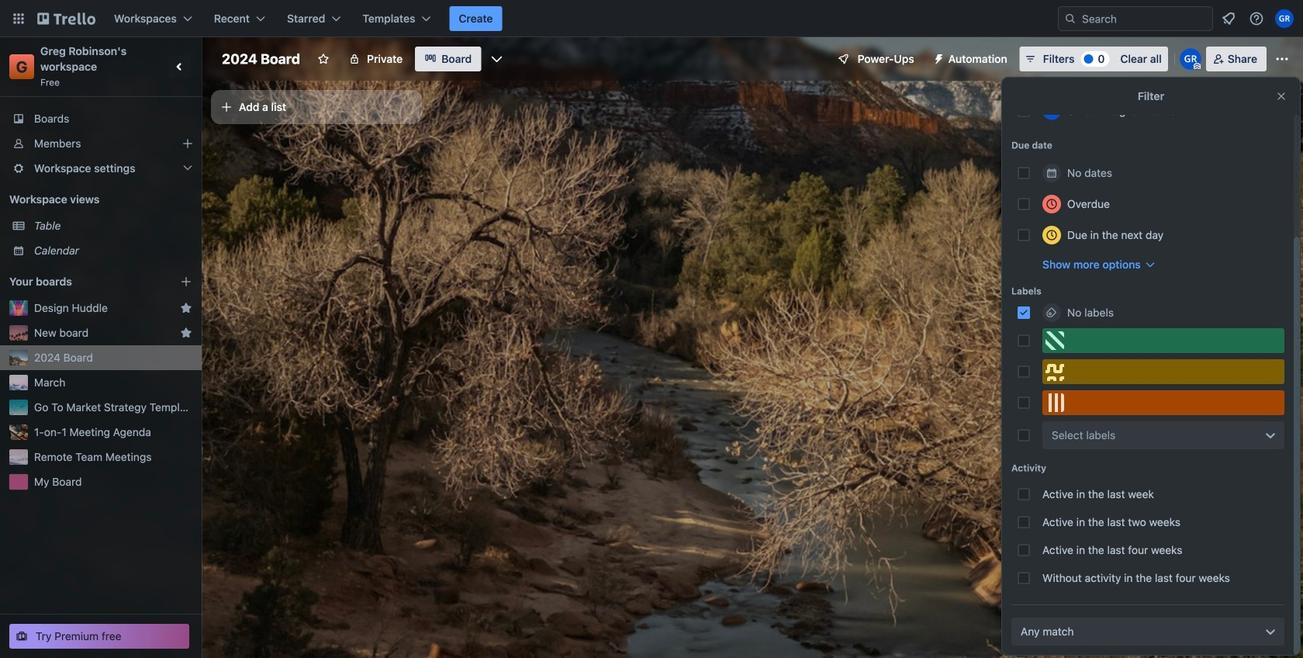 Task type: vqa. For each thing, say whether or not it's contained in the screenshot.
the template board icon
no



Task type: locate. For each thing, give the bounding box(es) containing it.
1 starred icon image from the top
[[180, 302, 192, 314]]

0 notifications image
[[1220, 9, 1238, 28]]

greg robinson (gregrobinson96) image
[[1276, 9, 1294, 28], [1043, 101, 1062, 120]]

customize views image
[[489, 51, 505, 67]]

sm image
[[927, 47, 949, 68]]

0 vertical spatial greg robinson (gregrobinson96) image
[[1276, 9, 1294, 28]]

Search field
[[1077, 8, 1213, 29]]

greg robinson (gregrobinson96) image
[[1180, 48, 1202, 70]]

add board image
[[180, 275, 192, 288]]

1 vertical spatial starred icon image
[[180, 327, 192, 339]]

this member is an admin of this board. image
[[1194, 63, 1201, 70]]

starred icon image
[[180, 302, 192, 314], [180, 327, 192, 339]]

color: orange, title: none element
[[1043, 390, 1285, 415]]

workspace navigation collapse icon image
[[169, 56, 191, 78]]

open information menu image
[[1249, 11, 1265, 26]]

0 vertical spatial starred icon image
[[180, 302, 192, 314]]

show menu image
[[1275, 51, 1290, 67]]

1 vertical spatial greg robinson (gregrobinson96) image
[[1043, 101, 1062, 120]]

color: green, title: none element
[[1043, 328, 1285, 353]]

2 starred icon image from the top
[[180, 327, 192, 339]]



Task type: describe. For each thing, give the bounding box(es) containing it.
close popover image
[[1276, 90, 1288, 102]]

your boards with 8 items element
[[9, 272, 157, 291]]

star or unstar board image
[[317, 53, 330, 65]]

0 horizontal spatial greg robinson (gregrobinson96) image
[[1043, 101, 1062, 120]]

primary element
[[0, 0, 1304, 37]]

1 horizontal spatial greg robinson (gregrobinson96) image
[[1276, 9, 1294, 28]]

back to home image
[[37, 6, 95, 31]]

color: yellow, title: none element
[[1043, 359, 1285, 384]]

search image
[[1065, 12, 1077, 25]]

Board name text field
[[214, 47, 308, 71]]



